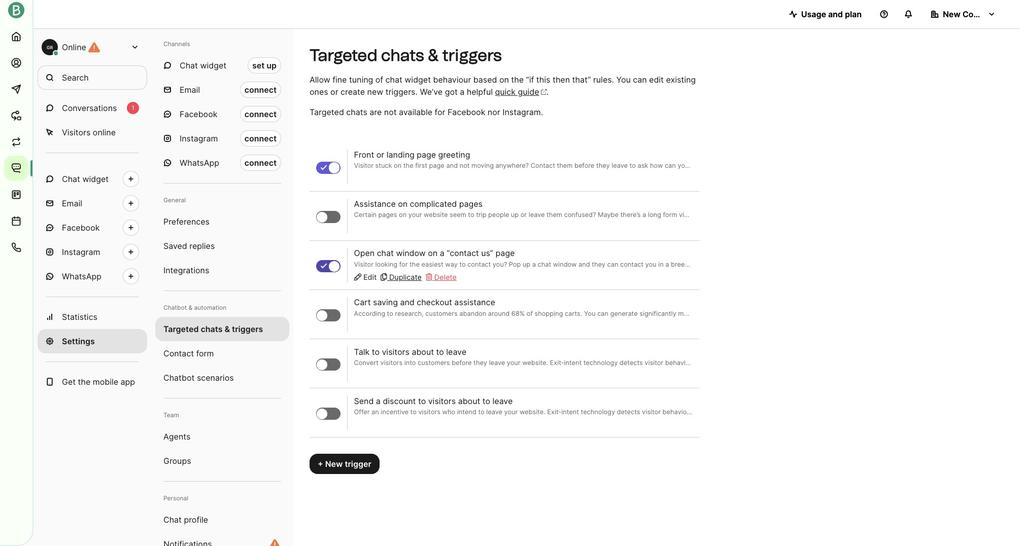 Task type: vqa. For each thing, say whether or not it's contained in the screenshot.
"STATUS" Button on the left
no



Task type: locate. For each thing, give the bounding box(es) containing it.
or right the front
[[377, 150, 385, 160]]

to
[[460, 261, 466, 268], [754, 261, 760, 268], [372, 347, 380, 357], [436, 347, 444, 357], [418, 396, 426, 407], [483, 396, 491, 407]]

1 vertical spatial chat widget
[[62, 174, 109, 184]]

email down channels
[[180, 85, 200, 95]]

4 connect from the top
[[245, 158, 277, 168]]

1 vertical spatial page
[[496, 249, 515, 259]]

the inside allow fine tuning of chat widget behaviour based on the "if this then that" rules. you can edit existing ones or create new triggers. we've got a helpful
[[512, 75, 524, 85]]

enter
[[848, 261, 864, 268]]

connect for facebook
[[245, 109, 277, 119]]

0 horizontal spatial contact
[[468, 261, 491, 268]]

2 chatbot from the top
[[164, 373, 195, 383]]

you
[[617, 75, 631, 85]]

contact left "you"
[[621, 261, 644, 268]]

1 vertical spatial and
[[579, 261, 590, 268]]

on up quick
[[500, 75, 509, 85]]

chatbot down the "contact"
[[164, 373, 195, 383]]

us" up you?
[[481, 249, 494, 259]]

1 chatbot from the top
[[164, 304, 187, 312]]

window up easiest
[[396, 249, 426, 259]]

on right assistance
[[398, 199, 408, 209]]

facebook link
[[38, 216, 147, 240]]

can
[[633, 75, 647, 85], [608, 261, 619, 268]]

existing
[[666, 75, 696, 85]]

assistance on complicated pages link
[[354, 199, 693, 220]]

+
[[318, 460, 323, 470]]

1 vertical spatial new
[[325, 460, 343, 470]]

1 horizontal spatial whatsapp
[[180, 158, 219, 168]]

new right +
[[325, 460, 343, 470]]

0 horizontal spatial triggers
[[232, 324, 263, 335]]

on inside open chat window on a "contact us" page visitor looking for the easiest way to contact you? pop up a chat window and they can contact you in a breeze, rather than having to wait for an email back. just enter the url for your "contact us" page.
[[428, 249, 438, 259]]

1 horizontal spatial email
[[180, 85, 200, 95]]

the up quick guide
[[512, 75, 524, 85]]

targeted chats & triggers
[[310, 46, 502, 65], [164, 324, 263, 335]]

1 vertical spatial widget
[[405, 75, 431, 85]]

on up easiest
[[428, 249, 438, 259]]

quick
[[495, 87, 516, 97]]

statistics
[[62, 312, 97, 322]]

back.
[[815, 261, 831, 268]]

a right got
[[460, 87, 465, 97]]

page right landing
[[417, 150, 436, 160]]

chats left the are
[[346, 107, 368, 117]]

chats up of
[[381, 46, 424, 65]]

saving
[[373, 298, 398, 308]]

1 vertical spatial leave
[[493, 396, 513, 407]]

window
[[396, 249, 426, 259], [553, 261, 577, 268]]

0 vertical spatial targeted chats & triggers
[[310, 46, 502, 65]]

1 horizontal spatial new
[[944, 9, 961, 19]]

1 vertical spatial email
[[62, 199, 82, 209]]

contact left you?
[[468, 261, 491, 268]]

online
[[93, 127, 116, 138]]

email up 'facebook' link at the top left of the page
[[62, 199, 82, 209]]

widget up we've
[[405, 75, 431, 85]]

page.
[[957, 261, 974, 268]]

edit
[[364, 273, 377, 282]]

can right they
[[608, 261, 619, 268]]

0 vertical spatial "contact
[[447, 249, 479, 259]]

1 horizontal spatial us"
[[946, 261, 955, 268]]

1 connect from the top
[[245, 85, 277, 95]]

url
[[878, 261, 890, 268]]

email link
[[38, 191, 147, 216]]

get the mobile app link
[[38, 370, 147, 395]]

1 horizontal spatial visitors
[[428, 396, 456, 407]]

2 horizontal spatial facebook
[[448, 107, 486, 117]]

get
[[62, 377, 76, 387]]

preferences
[[164, 217, 210, 227]]

1 contact from the left
[[468, 261, 491, 268]]

1 horizontal spatial on
[[428, 249, 438, 259]]

your
[[903, 261, 916, 268]]

1 vertical spatial &
[[189, 304, 193, 312]]

0 vertical spatial or
[[331, 87, 339, 97]]

the up duplicate
[[410, 261, 420, 268]]

targeted chats & triggers down automation
[[164, 324, 263, 335]]

usage and plan
[[802, 9, 862, 19]]

agents
[[164, 432, 191, 442]]

0 vertical spatial whatsapp
[[180, 158, 219, 168]]

us" left page.
[[946, 261, 955, 268]]

1 vertical spatial window
[[553, 261, 577, 268]]

or
[[331, 87, 339, 97], [377, 150, 385, 160]]

cart saving and checkout assistance
[[354, 298, 495, 308]]

talk
[[354, 347, 370, 357]]

chat up looking
[[377, 249, 394, 259]]

0 horizontal spatial whatsapp
[[62, 272, 102, 282]]

quick guide
[[495, 87, 540, 97]]

1 vertical spatial chat
[[377, 249, 394, 259]]

chatbot left automation
[[164, 304, 187, 312]]

for left an
[[777, 261, 785, 268]]

whatsapp up the general
[[180, 158, 219, 168]]

for down we've
[[435, 107, 446, 117]]

contact
[[164, 349, 194, 359]]

0 vertical spatial triggers
[[443, 46, 502, 65]]

2 horizontal spatial widget
[[405, 75, 431, 85]]

0 vertical spatial us"
[[481, 249, 494, 259]]

a up easiest
[[440, 249, 445, 259]]

and left they
[[579, 261, 590, 268]]

2 vertical spatial chat
[[164, 515, 182, 526]]

widget up email link
[[82, 174, 109, 184]]

0 vertical spatial up
[[267, 60, 277, 71]]

2 horizontal spatial and
[[829, 9, 843, 19]]

settings link
[[38, 330, 147, 354]]

page
[[417, 150, 436, 160], [496, 249, 515, 259]]

plan
[[845, 9, 862, 19]]

mobile
[[93, 377, 118, 387]]

targeted up the "contact"
[[164, 324, 199, 335]]

& up contact form link
[[225, 324, 230, 335]]

0 vertical spatial chat widget
[[180, 60, 227, 71]]

+ new trigger
[[318, 460, 372, 470]]

chats down automation
[[201, 324, 223, 335]]

1 horizontal spatial or
[[377, 150, 385, 160]]

1 vertical spatial triggers
[[232, 324, 263, 335]]

1 vertical spatial about
[[458, 396, 481, 407]]

0 horizontal spatial or
[[331, 87, 339, 97]]

page up you?
[[496, 249, 515, 259]]

conversations
[[62, 103, 117, 113]]

chat up triggers.
[[386, 75, 403, 85]]

got
[[445, 87, 458, 97]]

up right set
[[267, 60, 277, 71]]

chat up email link
[[62, 174, 80, 184]]

targeted up fine
[[310, 46, 378, 65]]

or inside front or landing page greeting link
[[377, 150, 385, 160]]

0 vertical spatial on
[[500, 75, 509, 85]]

1 vertical spatial or
[[377, 150, 385, 160]]

0 vertical spatial chatbot
[[164, 304, 187, 312]]

integrations link
[[155, 258, 289, 283]]

1 horizontal spatial about
[[458, 396, 481, 407]]

triggers up contact form link
[[232, 324, 263, 335]]

0 horizontal spatial about
[[412, 347, 434, 357]]

1 vertical spatial "contact
[[918, 261, 944, 268]]

1 horizontal spatial window
[[553, 261, 577, 268]]

replies
[[190, 241, 215, 251]]

and right saving
[[400, 298, 415, 308]]

1 vertical spatial up
[[523, 261, 531, 268]]

widget left set
[[200, 60, 227, 71]]

1 horizontal spatial page
[[496, 249, 515, 259]]

1 vertical spatial visitors
[[428, 396, 456, 407]]

window left they
[[553, 261, 577, 268]]

send
[[354, 396, 374, 407]]

& left automation
[[189, 304, 193, 312]]

chat right pop
[[538, 261, 552, 268]]

2 vertical spatial &
[[225, 324, 230, 335]]

new inside button
[[944, 9, 961, 19]]

0 vertical spatial chats
[[381, 46, 424, 65]]

1 horizontal spatial "contact
[[918, 261, 944, 268]]

0 vertical spatial new
[[944, 9, 961, 19]]

0 horizontal spatial instagram
[[62, 247, 100, 257]]

1 horizontal spatial contact
[[621, 261, 644, 268]]

2 horizontal spatial &
[[428, 46, 439, 65]]

and left plan
[[829, 9, 843, 19]]

1 horizontal spatial widget
[[200, 60, 227, 71]]

"contact up way
[[447, 249, 479, 259]]

0 vertical spatial visitors
[[382, 347, 410, 357]]

profile
[[184, 515, 208, 526]]

contact form link
[[155, 342, 289, 366]]

targeted chats & triggers up of
[[310, 46, 502, 65]]

0 horizontal spatial page
[[417, 150, 436, 160]]

triggers.
[[386, 87, 418, 97]]

new left "company"
[[944, 9, 961, 19]]

triggers up based on the top left of page
[[443, 46, 502, 65]]

guide
[[518, 87, 540, 97]]

the left url
[[866, 261, 876, 268]]

1 horizontal spatial up
[[523, 261, 531, 268]]

2 vertical spatial targeted
[[164, 324, 199, 335]]

this
[[537, 75, 551, 85]]

& up behaviour
[[428, 46, 439, 65]]

connect for whatsapp
[[245, 158, 277, 168]]

tuning
[[349, 75, 373, 85]]

targeted down ones
[[310, 107, 344, 117]]

visitors online
[[62, 127, 116, 138]]

then
[[553, 75, 570, 85]]

chatbot scenarios link
[[155, 366, 289, 391]]

3 connect from the top
[[245, 134, 277, 144]]

0 vertical spatial leave
[[447, 347, 467, 357]]

chat down personal
[[164, 515, 182, 526]]

0 vertical spatial chat
[[386, 75, 403, 85]]

1 vertical spatial whatsapp
[[62, 272, 102, 282]]

can right you
[[633, 75, 647, 85]]

chat down channels
[[180, 60, 198, 71]]

chat
[[386, 75, 403, 85], [377, 249, 394, 259], [538, 261, 552, 268]]

new
[[944, 9, 961, 19], [325, 460, 343, 470]]

0 vertical spatial instagram
[[180, 134, 218, 144]]

scenarios
[[197, 373, 234, 383]]

2 vertical spatial and
[[400, 298, 415, 308]]

behaviour
[[433, 75, 471, 85]]

chatbot
[[164, 304, 187, 312], [164, 373, 195, 383]]

visitors right discount
[[428, 396, 456, 407]]

are
[[370, 107, 382, 117]]

chat widget up email link
[[62, 174, 109, 184]]

2 vertical spatial on
[[428, 249, 438, 259]]

whatsapp down instagram link
[[62, 272, 102, 282]]

1 horizontal spatial chats
[[346, 107, 368, 117]]

personal
[[164, 495, 188, 503]]

0 horizontal spatial us"
[[481, 249, 494, 259]]

up right pop
[[523, 261, 531, 268]]

2 horizontal spatial chats
[[381, 46, 424, 65]]

app
[[121, 377, 135, 387]]

or down fine
[[331, 87, 339, 97]]

0 horizontal spatial visitors
[[382, 347, 410, 357]]

widget
[[200, 60, 227, 71], [405, 75, 431, 85], [82, 174, 109, 184]]

connect for email
[[245, 85, 277, 95]]

1 horizontal spatial can
[[633, 75, 647, 85]]

0 horizontal spatial "contact
[[447, 249, 479, 259]]

chat widget down channels
[[180, 60, 227, 71]]

0 vertical spatial window
[[396, 249, 426, 259]]

chat profile link
[[155, 508, 289, 533]]

integrations
[[164, 266, 209, 276]]

2 vertical spatial chat
[[538, 261, 552, 268]]

on inside allow fine tuning of chat widget behaviour based on the "if this then that" rules. you can edit existing ones or create new triggers. we've got a helpful
[[500, 75, 509, 85]]

saved replies
[[164, 241, 215, 251]]

for up duplicate
[[400, 261, 408, 268]]

"contact right your
[[918, 261, 944, 268]]

0 vertical spatial page
[[417, 150, 436, 160]]

1 horizontal spatial chat widget
[[180, 60, 227, 71]]

0 horizontal spatial chat widget
[[62, 174, 109, 184]]

1 vertical spatial us"
[[946, 261, 955, 268]]

assistance
[[354, 199, 396, 209]]

new company
[[944, 9, 1001, 19]]

us"
[[481, 249, 494, 259], [946, 261, 955, 268]]

1 vertical spatial instagram
[[62, 247, 100, 257]]

2 connect from the top
[[245, 109, 277, 119]]

1 vertical spatial targeted chats & triggers
[[164, 324, 263, 335]]

settings
[[62, 337, 95, 347]]

1 vertical spatial can
[[608, 261, 619, 268]]

visitors right talk
[[382, 347, 410, 357]]

breeze,
[[671, 261, 694, 268]]

1 horizontal spatial &
[[225, 324, 230, 335]]

can inside open chat window on a "contact us" page visitor looking for the easiest way to contact you? pop up a chat window and they can contact you in a breeze, rather than having to wait for an email back. just enter the url for your "contact us" page.
[[608, 261, 619, 268]]

0 vertical spatial can
[[633, 75, 647, 85]]

1 horizontal spatial and
[[579, 261, 590, 268]]



Task type: describe. For each thing, give the bounding box(es) containing it.
"if
[[526, 75, 534, 85]]

preferences link
[[155, 210, 289, 234]]

usage and plan button
[[781, 4, 870, 24]]

way
[[445, 261, 458, 268]]

checkout
[[417, 298, 452, 308]]

for right url
[[892, 261, 901, 268]]

an
[[787, 261, 795, 268]]

of
[[376, 75, 383, 85]]

cart saving and checkout assistance link
[[354, 298, 693, 319]]

1 vertical spatial chat
[[62, 174, 80, 184]]

ones
[[310, 87, 328, 97]]

set up
[[252, 60, 277, 71]]

you
[[646, 261, 657, 268]]

1 horizontal spatial instagram
[[180, 134, 218, 144]]

chatbot for chatbot scenarios
[[164, 373, 195, 383]]

gr
[[47, 44, 53, 50]]

visitor
[[354, 261, 374, 268]]

get the mobile app
[[62, 377, 135, 387]]

fine
[[333, 75, 347, 85]]

online
[[62, 42, 86, 52]]

new company button
[[923, 4, 1004, 24]]

and inside "button"
[[829, 9, 843, 19]]

helpful
[[467, 87, 493, 97]]

team
[[164, 412, 179, 419]]

general
[[164, 197, 186, 204]]

2 vertical spatial chats
[[201, 324, 223, 335]]

0 vertical spatial &
[[428, 46, 439, 65]]

assistance on complicated pages
[[354, 199, 483, 209]]

triggers inside targeted chats & triggers link
[[232, 324, 263, 335]]

0 vertical spatial email
[[180, 85, 200, 95]]

talk to visitors about to leave
[[354, 347, 467, 357]]

up inside open chat window on a "contact us" page visitor looking for the easiest way to contact you? pop up a chat window and they can contact you in a breeze, rather than having to wait for an email back. just enter the url for your "contact us" page.
[[523, 261, 531, 268]]

allow
[[310, 75, 330, 85]]

not
[[384, 107, 397, 117]]

company
[[963, 9, 1001, 19]]

chatbot for chatbot & automation
[[164, 304, 187, 312]]

0 horizontal spatial &
[[189, 304, 193, 312]]

page inside open chat window on a "contact us" page visitor looking for the easiest way to contact you? pop up a chat window and they can contact you in a breeze, rather than having to wait for an email back. just enter the url for your "contact us" page.
[[496, 249, 515, 259]]

open
[[354, 249, 375, 259]]

greeting
[[439, 150, 470, 160]]

2 contact from the left
[[621, 261, 644, 268]]

0 vertical spatial widget
[[200, 60, 227, 71]]

a right in
[[666, 261, 670, 268]]

create
[[341, 87, 365, 97]]

based
[[474, 75, 497, 85]]

complicated
[[410, 199, 457, 209]]

allow fine tuning of chat widget behaviour based on the "if this then that" rules. you can edit existing ones or create new triggers. we've got a helpful
[[310, 75, 696, 97]]

that"
[[573, 75, 591, 85]]

you?
[[493, 261, 507, 268]]

assistance
[[455, 298, 495, 308]]

front
[[354, 150, 374, 160]]

send a discount to visitors about to leave
[[354, 396, 513, 407]]

0 horizontal spatial targeted chats & triggers
[[164, 324, 263, 335]]

duplicate button
[[381, 272, 422, 283]]

0 horizontal spatial facebook
[[62, 223, 100, 233]]

front or landing page greeting link
[[354, 150, 693, 171]]

1 vertical spatial targeted
[[310, 107, 344, 117]]

edit
[[650, 75, 664, 85]]

chat widget link
[[38, 167, 147, 191]]

1 horizontal spatial triggers
[[443, 46, 502, 65]]

available
[[399, 107, 433, 117]]

the right get
[[78, 377, 91, 387]]

1
[[132, 104, 134, 112]]

saved replies link
[[155, 234, 289, 258]]

connect for instagram
[[245, 134, 277, 144]]

wait
[[762, 261, 775, 268]]

easiest
[[422, 261, 444, 268]]

whatsapp link
[[38, 265, 147, 289]]

2 vertical spatial widget
[[82, 174, 109, 184]]

or inside allow fine tuning of chat widget behaviour based on the "if this then that" rules. you can edit existing ones or create new triggers. we've got a helpful
[[331, 87, 339, 97]]

widget inside allow fine tuning of chat widget behaviour based on the "if this then that" rules. you can edit existing ones or create new triggers. we've got a helpful
[[405, 75, 431, 85]]

trigger
[[345, 460, 372, 470]]

in
[[659, 261, 664, 268]]

cart
[[354, 298, 371, 308]]

0 horizontal spatial on
[[398, 199, 408, 209]]

instagram.
[[503, 107, 543, 117]]

0 horizontal spatial leave
[[447, 347, 467, 357]]

0 vertical spatial about
[[412, 347, 434, 357]]

can inside allow fine tuning of chat widget behaviour based on the "if this then that" rules. you can edit existing ones or create new triggers. we've got a helpful
[[633, 75, 647, 85]]

a right pop
[[533, 261, 536, 268]]

new
[[367, 87, 384, 97]]

rather
[[696, 261, 715, 268]]

chat profile
[[164, 515, 208, 526]]

instagram link
[[38, 240, 147, 265]]

1 vertical spatial chats
[[346, 107, 368, 117]]

a right the send
[[376, 396, 381, 407]]

a inside allow fine tuning of chat widget behaviour based on the "if this then that" rules. you can edit existing ones or create new triggers. we've got a helpful
[[460, 87, 465, 97]]

0 horizontal spatial email
[[62, 199, 82, 209]]

groups link
[[155, 449, 289, 474]]

chat inside allow fine tuning of chat widget behaviour based on the "if this then that" rules. you can edit existing ones or create new triggers. we've got a helpful
[[386, 75, 403, 85]]

visitors
[[62, 127, 91, 138]]

nor
[[488, 107, 501, 117]]

looking
[[376, 261, 398, 268]]

1 horizontal spatial leave
[[493, 396, 513, 407]]

landing
[[387, 150, 415, 160]]

1 horizontal spatial facebook
[[180, 109, 218, 119]]

0 vertical spatial chat
[[180, 60, 198, 71]]

search
[[62, 73, 89, 83]]

and inside open chat window on a "contact us" page visitor looking for the easiest way to contact you? pop up a chat window and they can contact you in a breeze, rather than having to wait for an email back. just enter the url for your "contact us" page.
[[579, 261, 590, 268]]

chatbot scenarios
[[164, 373, 234, 383]]

edit link
[[354, 272, 377, 283]]

than
[[717, 261, 730, 268]]

statistics link
[[38, 305, 147, 330]]

having
[[732, 261, 752, 268]]

they
[[592, 261, 606, 268]]

saved
[[164, 241, 187, 251]]

send a discount to visitors about to leave link
[[354, 396, 693, 417]]

automation
[[194, 304, 227, 312]]

0 horizontal spatial window
[[396, 249, 426, 259]]

discount
[[383, 396, 416, 407]]

visitors online link
[[38, 120, 147, 145]]

duplicate
[[389, 273, 422, 282]]

targeted chats are not available for facebook nor instagram.
[[310, 107, 543, 117]]

form
[[196, 349, 214, 359]]

groups
[[164, 457, 191, 467]]

rules.
[[594, 75, 614, 85]]

0 vertical spatial targeted
[[310, 46, 378, 65]]

quick guide link
[[495, 87, 547, 97]]



